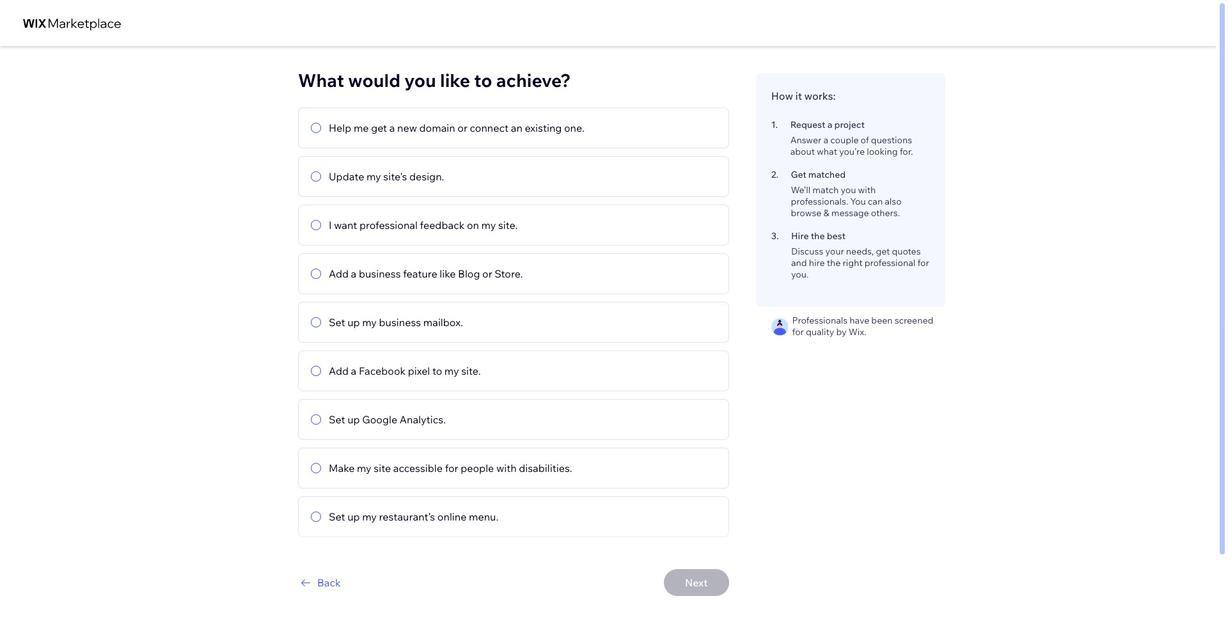 Task type: describe. For each thing, give the bounding box(es) containing it.
help
[[329, 122, 351, 134]]

online
[[437, 510, 467, 523]]

get
[[791, 169, 806, 180]]

my right the pixel
[[444, 365, 459, 377]]

how
[[771, 90, 793, 102]]

for inside hire the best discuss your needs, get quotes and hire the right professional for you.
[[918, 257, 929, 269]]

add a facebook pixel to my site.
[[329, 365, 481, 377]]

how it works:
[[771, 90, 836, 102]]

or for connect
[[458, 122, 468, 134]]

set up my restaurant's online menu.
[[329, 510, 499, 523]]

feedback
[[420, 219, 465, 232]]

. for 1
[[776, 119, 778, 130]]

you inside get matched we'll match you with professionals. you can also browse & message others.
[[841, 184, 856, 196]]

your
[[826, 246, 844, 257]]

a for add a facebook pixel to my site.
[[351, 365, 356, 377]]

set for set up my restaurant's online menu.
[[329, 510, 345, 523]]

1
[[771, 119, 776, 130]]

site's
[[383, 170, 407, 183]]

professionals
[[792, 315, 848, 326]]

an
[[511, 122, 523, 134]]

3 .
[[771, 230, 779, 242]]

you.
[[791, 269, 809, 280]]

0 vertical spatial like
[[440, 69, 470, 91]]

existing
[[525, 122, 562, 134]]

get matched we'll match you with professionals. you can also browse & message others.
[[791, 169, 902, 219]]

you
[[850, 196, 866, 207]]

2 .
[[771, 169, 778, 180]]

best
[[827, 230, 846, 242]]

make my site accessible for people with disabilities.
[[329, 462, 572, 475]]

up for set up my business mailbox.
[[347, 316, 360, 329]]

my up facebook
[[362, 316, 377, 329]]

add a business feature like blog or store.
[[329, 267, 523, 280]]

you're
[[839, 146, 865, 157]]

feature
[[403, 267, 437, 280]]

1 vertical spatial like
[[440, 267, 456, 280]]

by
[[836, 326, 847, 338]]

one.
[[564, 122, 585, 134]]

message
[[831, 207, 869, 219]]

works:
[[804, 90, 836, 102]]

achieve?
[[496, 69, 571, 91]]

about
[[790, 146, 815, 157]]

hire the best discuss your needs, get quotes and hire the right professional for you.
[[791, 230, 929, 280]]

add for add a business feature like blog or store.
[[329, 267, 349, 280]]

couple
[[830, 134, 859, 146]]

match
[[813, 184, 839, 196]]

questions
[[871, 134, 912, 146]]

needs,
[[846, 246, 874, 257]]

up for set up google analytics.
[[347, 413, 360, 426]]

pixel
[[408, 365, 430, 377]]

want
[[334, 219, 357, 232]]

site. for add a facebook pixel to my site.
[[461, 365, 481, 377]]

site. for i want professional feedback on my site.
[[498, 219, 518, 232]]

1 .
[[771, 119, 778, 130]]

would
[[348, 69, 400, 91]]

discuss
[[791, 246, 824, 257]]

for.
[[900, 146, 913, 157]]

help me get a new domain or connect an existing one.
[[329, 122, 585, 134]]

back
[[317, 576, 341, 589]]

&
[[824, 207, 829, 219]]

hire
[[809, 257, 825, 269]]

domain
[[419, 122, 455, 134]]

site
[[374, 462, 391, 475]]

0 horizontal spatial get
[[371, 122, 387, 134]]

or for store.
[[482, 267, 492, 280]]

for for make my site accessible for people with disabilities.
[[445, 462, 458, 475]]

what would you like to achieve?
[[298, 69, 571, 91]]

facebook
[[359, 365, 406, 377]]

set up my business mailbox.
[[329, 316, 463, 329]]

we'll
[[791, 184, 811, 196]]

a for add a business feature like blog or store.
[[351, 267, 356, 280]]

matched
[[808, 169, 846, 180]]

also
[[885, 196, 902, 207]]

looking
[[867, 146, 898, 157]]

me
[[354, 122, 369, 134]]

wix.
[[849, 326, 866, 338]]

connect
[[470, 122, 509, 134]]

with inside get matched we'll match you with professionals. you can also browse & message others.
[[858, 184, 876, 196]]

it
[[795, 90, 802, 102]]



Task type: locate. For each thing, give the bounding box(es) containing it.
up left google
[[347, 413, 360, 426]]

1 horizontal spatial for
[[792, 326, 804, 338]]

0 horizontal spatial site.
[[461, 365, 481, 377]]

for left people
[[445, 462, 458, 475]]

1 vertical spatial up
[[347, 413, 360, 426]]

design.
[[409, 170, 444, 183]]

option group
[[298, 107, 729, 537]]

professional
[[360, 219, 418, 232], [865, 257, 916, 269]]

professional right right
[[865, 257, 916, 269]]

a
[[828, 119, 832, 130], [389, 122, 395, 134], [824, 134, 828, 146], [351, 267, 356, 280], [351, 365, 356, 377]]

the
[[811, 230, 825, 242], [827, 257, 841, 269]]

0 vertical spatial the
[[811, 230, 825, 242]]

get
[[371, 122, 387, 134], [876, 246, 890, 257]]

a left "project"
[[828, 119, 832, 130]]

2 vertical spatial set
[[329, 510, 345, 523]]

quality
[[806, 326, 834, 338]]

business left mailbox.
[[379, 316, 421, 329]]

mailbox.
[[423, 316, 463, 329]]

my right on on the top of the page
[[481, 219, 496, 232]]

request a project answer a couple of questions about what you're looking for.
[[790, 119, 913, 157]]

get right me
[[371, 122, 387, 134]]

set up google analytics.
[[329, 413, 446, 426]]

have
[[850, 315, 869, 326]]

make
[[329, 462, 355, 475]]

0 vertical spatial you
[[405, 69, 436, 91]]

a left facebook
[[351, 365, 356, 377]]

2 vertical spatial for
[[445, 462, 458, 475]]

right
[[843, 257, 863, 269]]

update
[[329, 170, 364, 183]]

to up the connect
[[474, 69, 492, 91]]

0 horizontal spatial or
[[458, 122, 468, 134]]

set
[[329, 316, 345, 329], [329, 413, 345, 426], [329, 510, 345, 523]]

1 horizontal spatial site.
[[498, 219, 518, 232]]

1 vertical spatial professional
[[865, 257, 916, 269]]

1 vertical spatial get
[[876, 246, 890, 257]]

0 vertical spatial to
[[474, 69, 492, 91]]

0 vertical spatial site.
[[498, 219, 518, 232]]

browse
[[791, 207, 822, 219]]

0 vertical spatial add
[[329, 267, 349, 280]]

2 up from the top
[[347, 413, 360, 426]]

set for set up my business mailbox.
[[329, 316, 345, 329]]

up for set up my restaurant's online menu.
[[347, 510, 360, 523]]

with up message at the right of page
[[858, 184, 876, 196]]

1 horizontal spatial to
[[474, 69, 492, 91]]

like
[[440, 69, 470, 91], [440, 267, 456, 280]]

3 up from the top
[[347, 510, 360, 523]]

1 add from the top
[[329, 267, 349, 280]]

2 vertical spatial up
[[347, 510, 360, 523]]

i want professional feedback on my site.
[[329, 219, 518, 232]]

. for 3
[[777, 230, 779, 242]]

1 horizontal spatial professional
[[865, 257, 916, 269]]

on
[[467, 219, 479, 232]]

0 vertical spatial professional
[[360, 219, 418, 232]]

0 horizontal spatial you
[[405, 69, 436, 91]]

site.
[[498, 219, 518, 232], [461, 365, 481, 377]]

1 vertical spatial for
[[792, 326, 804, 338]]

professionals have been screened for quality by wix.
[[792, 315, 933, 338]]

0 horizontal spatial professional
[[360, 219, 418, 232]]

been
[[871, 315, 893, 326]]

add for add a facebook pixel to my site.
[[329, 365, 349, 377]]

accessible
[[393, 462, 443, 475]]

you right would
[[405, 69, 436, 91]]

for for professionals have been screened for quality by wix.
[[792, 326, 804, 338]]

can
[[868, 196, 883, 207]]

0 vertical spatial for
[[918, 257, 929, 269]]

0 horizontal spatial with
[[496, 462, 517, 475]]

business left feature at the top left of the page
[[359, 267, 401, 280]]

what
[[817, 146, 837, 157]]

others.
[[871, 207, 900, 219]]

what
[[298, 69, 344, 91]]

and
[[791, 257, 807, 269]]

my
[[367, 170, 381, 183], [481, 219, 496, 232], [362, 316, 377, 329], [444, 365, 459, 377], [357, 462, 371, 475], [362, 510, 377, 523]]

0 vertical spatial get
[[371, 122, 387, 134]]

disabilities.
[[519, 462, 572, 475]]

of
[[861, 134, 869, 146]]

screened
[[895, 315, 933, 326]]

0 horizontal spatial the
[[811, 230, 825, 242]]

blog
[[458, 267, 480, 280]]

for up screened
[[918, 257, 929, 269]]

google
[[362, 413, 397, 426]]

i
[[329, 219, 332, 232]]

1 horizontal spatial with
[[858, 184, 876, 196]]

to right the pixel
[[432, 365, 442, 377]]

up
[[347, 316, 360, 329], [347, 413, 360, 426], [347, 510, 360, 523]]

3 set from the top
[[329, 510, 345, 523]]

1 vertical spatial with
[[496, 462, 517, 475]]

professional right want
[[360, 219, 418, 232]]

0 horizontal spatial to
[[432, 365, 442, 377]]

1 vertical spatial set
[[329, 413, 345, 426]]

1 vertical spatial site.
[[461, 365, 481, 377]]

you right match
[[841, 184, 856, 196]]

with right people
[[496, 462, 517, 475]]

back button
[[298, 575, 341, 590]]

0 vertical spatial business
[[359, 267, 401, 280]]

option group containing help me get a new domain or connect an existing one.
[[298, 107, 729, 537]]

restaurant's
[[379, 510, 435, 523]]

for
[[918, 257, 929, 269], [792, 326, 804, 338], [445, 462, 458, 475]]

1 up from the top
[[347, 316, 360, 329]]

. left get on the right top of page
[[776, 169, 778, 180]]

1 vertical spatial or
[[482, 267, 492, 280]]

a left couple
[[824, 134, 828, 146]]

up up facebook
[[347, 316, 360, 329]]

for left quality
[[792, 326, 804, 338]]

a left new
[[389, 122, 395, 134]]

add
[[329, 267, 349, 280], [329, 365, 349, 377]]

my left restaurant's
[[362, 510, 377, 523]]

2 vertical spatial .
[[777, 230, 779, 242]]

request
[[790, 119, 826, 130]]

to for pixel
[[432, 365, 442, 377]]

2 set from the top
[[329, 413, 345, 426]]

1 vertical spatial you
[[841, 184, 856, 196]]

with inside option group
[[496, 462, 517, 475]]

or right domain
[[458, 122, 468, 134]]

0 vertical spatial or
[[458, 122, 468, 134]]

answer
[[790, 134, 822, 146]]

0 horizontal spatial for
[[445, 462, 458, 475]]

people
[[461, 462, 494, 475]]

1 vertical spatial to
[[432, 365, 442, 377]]

add down want
[[329, 267, 349, 280]]

analytics.
[[400, 413, 446, 426]]

2
[[771, 169, 776, 180]]

get inside hire the best discuss your needs, get quotes and hire the right professional for you.
[[876, 246, 890, 257]]

1 vertical spatial add
[[329, 365, 349, 377]]

to for like
[[474, 69, 492, 91]]

new
[[397, 122, 417, 134]]

0 vertical spatial up
[[347, 316, 360, 329]]

project
[[834, 119, 865, 130]]

1 horizontal spatial the
[[827, 257, 841, 269]]

quotes
[[892, 246, 921, 257]]

site. right on on the top of the page
[[498, 219, 518, 232]]

3
[[771, 230, 777, 242]]

for inside professionals have been screened for quality by wix.
[[792, 326, 804, 338]]

like left blog
[[440, 267, 456, 280]]

1 vertical spatial .
[[776, 169, 778, 180]]

menu.
[[469, 510, 499, 523]]

1 vertical spatial the
[[827, 257, 841, 269]]

get right needs,
[[876, 246, 890, 257]]

0 vertical spatial set
[[329, 316, 345, 329]]

a for request a project answer a couple of questions about what you're looking for.
[[828, 119, 832, 130]]

. down 'how'
[[776, 119, 778, 130]]

0 vertical spatial .
[[776, 119, 778, 130]]

update my site's design.
[[329, 170, 444, 183]]

2 horizontal spatial for
[[918, 257, 929, 269]]

my left "site's"
[[367, 170, 381, 183]]

up down make
[[347, 510, 360, 523]]

or
[[458, 122, 468, 134], [482, 267, 492, 280]]

1 horizontal spatial get
[[876, 246, 890, 257]]

1 vertical spatial business
[[379, 316, 421, 329]]

2 add from the top
[[329, 365, 349, 377]]

my left site
[[357, 462, 371, 475]]

1 horizontal spatial you
[[841, 184, 856, 196]]

. for 2
[[776, 169, 778, 180]]

0 vertical spatial with
[[858, 184, 876, 196]]

or right blog
[[482, 267, 492, 280]]

site. right the pixel
[[461, 365, 481, 377]]

you
[[405, 69, 436, 91], [841, 184, 856, 196]]

hire
[[791, 230, 809, 242]]

a down want
[[351, 267, 356, 280]]

1 set from the top
[[329, 316, 345, 329]]

. left hire
[[777, 230, 779, 242]]

store.
[[495, 267, 523, 280]]

1 horizontal spatial or
[[482, 267, 492, 280]]

like up help me get a new domain or connect an existing one.
[[440, 69, 470, 91]]

professionals.
[[791, 196, 848, 207]]

add left facebook
[[329, 365, 349, 377]]

professional inside hire the best discuss your needs, get quotes and hire the right professional for you.
[[865, 257, 916, 269]]

set for set up google analytics.
[[329, 413, 345, 426]]



Task type: vqa. For each thing, say whether or not it's contained in the screenshot.
the Powerful infrastructure
no



